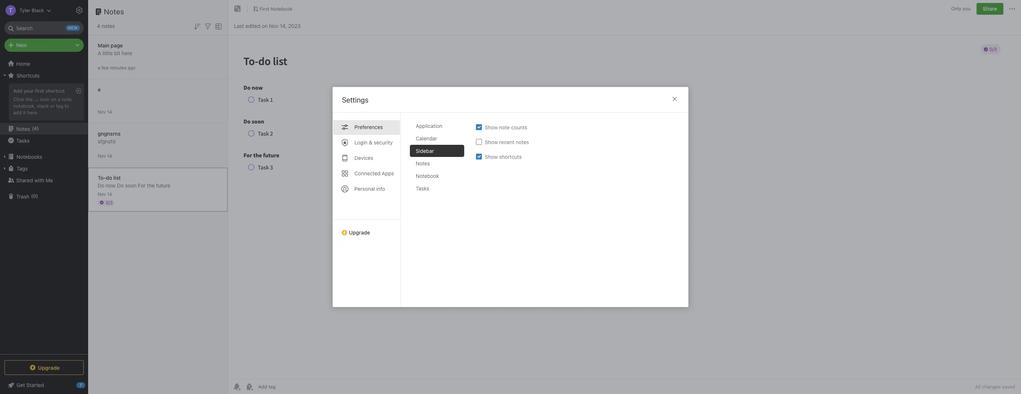 Task type: locate. For each thing, give the bounding box(es) containing it.
share
[[984, 6, 998, 12]]

14
[[107, 109, 112, 115], [107, 153, 112, 159], [107, 191, 112, 197]]

nov down sfgnsfd
[[98, 153, 106, 159]]

0 vertical spatial 4
[[97, 23, 100, 29]]

nov inside the note window element
[[269, 23, 279, 29]]

to
[[65, 103, 69, 109]]

a left few
[[98, 65, 100, 70]]

for
[[138, 182, 146, 188]]

tab list for calendar
[[333, 112, 401, 307]]

1 horizontal spatial the
[[147, 182, 155, 188]]

personal info
[[355, 186, 385, 192]]

1 vertical spatial (
[[31, 193, 33, 199]]

upgrade for the top upgrade popup button
[[349, 229, 370, 236]]

0 vertical spatial notes
[[104, 7, 124, 16]]

tree
[[0, 58, 88, 354]]

note,
[[62, 96, 73, 102]]

1 horizontal spatial upgrade button
[[333, 219, 401, 239]]

0 vertical spatial show
[[485, 124, 498, 130]]

do down list
[[117, 182, 124, 188]]

1 horizontal spatial tab list
[[410, 120, 471, 307]]

a few minutes ago
[[98, 65, 136, 70]]

sidebar tab
[[410, 145, 465, 157]]

&
[[369, 139, 373, 146]]

1 nov 14 from the top
[[98, 109, 112, 115]]

with
[[34, 177, 44, 183]]

0 vertical spatial nov 14
[[98, 109, 112, 115]]

notebook right first
[[271, 6, 293, 12]]

notebook down notes tab
[[416, 173, 439, 179]]

0 vertical spatial upgrade
[[349, 229, 370, 236]]

4 notes
[[97, 23, 115, 29]]

1 vertical spatial tasks
[[416, 185, 429, 192]]

0 vertical spatial 14
[[107, 109, 112, 115]]

1 horizontal spatial notes
[[516, 139, 529, 145]]

settings image
[[75, 6, 84, 15]]

0
[[33, 193, 36, 199]]

here
[[122, 50, 132, 56]]

2 vertical spatial show
[[485, 153, 498, 160]]

show right 'show note counts' checkbox
[[485, 124, 498, 130]]

nov 14
[[98, 109, 112, 115], [98, 153, 112, 159], [98, 191, 112, 197]]

3 show from the top
[[485, 153, 498, 160]]

tasks down notes ( 4 )
[[16, 137, 30, 144]]

1 horizontal spatial 4
[[97, 23, 100, 29]]

bit
[[114, 50, 120, 56]]

notebook inside first notebook button
[[271, 6, 293, 12]]

1 vertical spatial on
[[51, 96, 56, 102]]

shortcut
[[45, 88, 65, 94]]

it
[[23, 109, 26, 115]]

group containing add your first shortcut
[[0, 81, 88, 124]]

expand note image
[[233, 4, 242, 13]]

) inside notes ( 4 )
[[37, 125, 39, 131]]

to-
[[98, 174, 106, 181]]

1 horizontal spatial tasks
[[416, 185, 429, 192]]

group
[[0, 81, 88, 124]]

( for notes
[[32, 125, 34, 131]]

notes down the it
[[16, 126, 30, 132]]

tab list containing application
[[410, 120, 471, 307]]

notebook
[[271, 6, 293, 12], [416, 173, 439, 179]]

1 horizontal spatial on
[[262, 23, 268, 29]]

show for show recent notes
[[485, 139, 498, 145]]

show recent notes
[[485, 139, 529, 145]]

0 horizontal spatial a
[[58, 96, 60, 102]]

home
[[16, 60, 30, 67]]

( inside trash ( 0 )
[[31, 193, 33, 199]]

tasks button
[[0, 135, 88, 146]]

show right show recent notes checkbox
[[485, 139, 498, 145]]

) up tasks button
[[37, 125, 39, 131]]

soon
[[125, 182, 137, 188]]

1 vertical spatial the
[[147, 182, 155, 188]]

nov 14 down sfgnsfd
[[98, 153, 112, 159]]

nov
[[269, 23, 279, 29], [98, 109, 106, 115], [98, 153, 106, 159], [98, 191, 106, 197]]

0 vertical spatial tasks
[[16, 137, 30, 144]]

1 vertical spatial a
[[58, 96, 60, 102]]

1 vertical spatial show
[[485, 139, 498, 145]]

on inside icon on a note, notebook, stack or tag to add it here.
[[51, 96, 56, 102]]

settings
[[342, 96, 369, 104]]

tab list for show note counts
[[410, 120, 471, 307]]

trash
[[16, 193, 29, 199]]

( down here.
[[32, 125, 34, 131]]

click the ...
[[13, 96, 39, 102]]

3 nov 14 from the top
[[98, 191, 112, 197]]

upgrade button
[[333, 219, 401, 239], [4, 360, 84, 375]]

0 vertical spatial the
[[25, 96, 33, 102]]

1 horizontal spatial notebook
[[416, 173, 439, 179]]

2 nov 14 from the top
[[98, 153, 112, 159]]

the inside note list element
[[147, 182, 155, 188]]

1 vertical spatial 14
[[107, 153, 112, 159]]

0 horizontal spatial notes
[[16, 126, 30, 132]]

0 horizontal spatial on
[[51, 96, 56, 102]]

1 vertical spatial )
[[36, 193, 38, 199]]

show shortcuts
[[485, 153, 522, 160]]

tags button
[[0, 162, 88, 174]]

notes down sidebar
[[416, 160, 430, 167]]

minutes
[[110, 65, 127, 70]]

14 down sfgnsfd
[[107, 153, 112, 159]]

the left ...
[[25, 96, 33, 102]]

application
[[416, 123, 443, 129]]

0 horizontal spatial upgrade button
[[4, 360, 84, 375]]

2 horizontal spatial notes
[[416, 160, 430, 167]]

preferences
[[355, 124, 383, 130]]

(
[[32, 125, 34, 131], [31, 193, 33, 199]]

tree containing home
[[0, 58, 88, 354]]

a inside note list element
[[98, 65, 100, 70]]

1 vertical spatial upgrade
[[38, 364, 60, 371]]

0 vertical spatial notebook
[[271, 6, 293, 12]]

notes
[[102, 23, 115, 29], [516, 139, 529, 145]]

0 horizontal spatial tab list
[[333, 112, 401, 307]]

4 inside notes ( 4 )
[[34, 125, 37, 131]]

home link
[[0, 58, 88, 69]]

show right show shortcuts checkbox
[[485, 153, 498, 160]]

add
[[13, 88, 22, 94]]

the
[[25, 96, 33, 102], [147, 182, 155, 188]]

0 vertical spatial upgrade button
[[333, 219, 401, 239]]

the right for
[[147, 182, 155, 188]]

0 vertical spatial (
[[32, 125, 34, 131]]

0 vertical spatial a
[[98, 65, 100, 70]]

shared with me link
[[0, 174, 88, 186]]

do down to-
[[98, 182, 104, 188]]

1 horizontal spatial do
[[117, 182, 124, 188]]

on up the or
[[51, 96, 56, 102]]

4 up main
[[97, 23, 100, 29]]

nov 14 for e
[[98, 109, 112, 115]]

connected
[[355, 170, 381, 176]]

notes up main
[[102, 23, 115, 29]]

counts
[[512, 124, 528, 130]]

all changes saved
[[976, 384, 1016, 390]]

click
[[13, 96, 24, 102]]

( right trash
[[31, 193, 33, 199]]

( for trash
[[31, 193, 33, 199]]

a up tag
[[58, 96, 60, 102]]

1 vertical spatial 4
[[34, 125, 37, 131]]

note window element
[[228, 0, 1022, 394]]

1 vertical spatial upgrade button
[[4, 360, 84, 375]]

14 up gngnsrns
[[107, 109, 112, 115]]

0 horizontal spatial the
[[25, 96, 33, 102]]

2 vertical spatial nov 14
[[98, 191, 112, 197]]

0 vertical spatial )
[[37, 125, 39, 131]]

0 vertical spatial on
[[262, 23, 268, 29]]

2 vertical spatial 14
[[107, 191, 112, 197]]

do
[[98, 182, 104, 188], [117, 182, 124, 188]]

2 vertical spatial notes
[[416, 160, 430, 167]]

on right edited
[[262, 23, 268, 29]]

tasks tab
[[410, 182, 465, 194]]

notes inside tab
[[416, 160, 430, 167]]

tags
[[17, 165, 28, 171]]

notes down counts
[[516, 139, 529, 145]]

show
[[485, 124, 498, 130], [485, 139, 498, 145], [485, 153, 498, 160]]

close image
[[671, 94, 680, 103]]

nov left 14,
[[269, 23, 279, 29]]

first
[[260, 6, 270, 12]]

tab list
[[333, 112, 401, 307], [410, 120, 471, 307]]

1 vertical spatial notes
[[516, 139, 529, 145]]

a
[[98, 50, 101, 56]]

)
[[37, 125, 39, 131], [36, 193, 38, 199]]

1 horizontal spatial notes
[[104, 7, 124, 16]]

shortcuts
[[17, 72, 40, 78]]

None search field
[[10, 21, 79, 35]]

share button
[[977, 3, 1004, 15]]

notes inside note list element
[[104, 7, 124, 16]]

2 show from the top
[[485, 139, 498, 145]]

1 vertical spatial notes
[[16, 126, 30, 132]]

nov down e
[[98, 109, 106, 115]]

tasks
[[16, 137, 30, 144], [416, 185, 429, 192]]

calendar tab
[[410, 132, 465, 144]]

last edited on nov 14, 2023
[[234, 23, 301, 29]]

1 14 from the top
[[107, 109, 112, 115]]

0 horizontal spatial 4
[[34, 125, 37, 131]]

nov 14 up 0/3
[[98, 191, 112, 197]]

nov up 0/3
[[98, 191, 106, 197]]

) for trash
[[36, 193, 38, 199]]

1 show from the top
[[485, 124, 498, 130]]

0 vertical spatial notes
[[102, 23, 115, 29]]

notes up 4 notes
[[104, 7, 124, 16]]

1 horizontal spatial a
[[98, 65, 100, 70]]

e
[[98, 86, 101, 92]]

14 for e
[[107, 109, 112, 115]]

notebooks link
[[0, 151, 88, 162]]

2 14 from the top
[[107, 153, 112, 159]]

1 vertical spatial notebook
[[416, 173, 439, 179]]

0 horizontal spatial notes
[[102, 23, 115, 29]]

) right trash
[[36, 193, 38, 199]]

0 horizontal spatial do
[[98, 182, 104, 188]]

4 up tasks button
[[34, 125, 37, 131]]

( inside notes ( 4 )
[[32, 125, 34, 131]]

application tab
[[410, 120, 465, 132]]

0 horizontal spatial notebook
[[271, 6, 293, 12]]

) inside trash ( 0 )
[[36, 193, 38, 199]]

14 up 0/3
[[107, 191, 112, 197]]

nov 14 up gngnsrns
[[98, 109, 112, 115]]

1 horizontal spatial upgrade
[[349, 229, 370, 236]]

tasks down notebook tab
[[416, 185, 429, 192]]

tab list containing preferences
[[333, 112, 401, 307]]

0 horizontal spatial upgrade
[[38, 364, 60, 371]]

0 horizontal spatial tasks
[[16, 137, 30, 144]]

add
[[13, 109, 22, 115]]

1 vertical spatial nov 14
[[98, 153, 112, 159]]



Task type: vqa. For each thing, say whether or not it's contained in the screenshot.
"Personal info"
yes



Task type: describe. For each thing, give the bounding box(es) containing it.
sfgnsfd
[[98, 138, 116, 144]]

shortcuts button
[[0, 69, 88, 81]]

gngnsrns
[[98, 130, 121, 137]]

note
[[500, 124, 510, 130]]

upgrade for upgrade popup button to the left
[[38, 364, 60, 371]]

Show note counts checkbox
[[476, 124, 482, 130]]

security
[[374, 139, 393, 146]]

first notebook button
[[251, 4, 295, 14]]

notebook,
[[13, 103, 36, 109]]

calendar
[[416, 135, 437, 142]]

Show shortcuts checkbox
[[476, 154, 482, 160]]

your
[[24, 88, 34, 94]]

main page a little bit here
[[98, 42, 132, 56]]

...
[[34, 96, 39, 102]]

do
[[106, 174, 112, 181]]

now
[[106, 182, 116, 188]]

trash ( 0 )
[[16, 193, 38, 199]]

notes inside notes ( 4 )
[[16, 126, 30, 132]]

show note counts
[[485, 124, 528, 130]]

main
[[98, 42, 109, 48]]

new
[[16, 42, 27, 48]]

info
[[377, 186, 385, 192]]

page
[[111, 42, 123, 48]]

show for show note counts
[[485, 124, 498, 130]]

first
[[35, 88, 44, 94]]

expand notebooks image
[[2, 154, 8, 160]]

add a reminder image
[[233, 382, 242, 391]]

do now do soon for the future
[[98, 182, 170, 188]]

tag
[[56, 103, 63, 109]]

edited
[[246, 23, 261, 29]]

Show recent notes checkbox
[[476, 139, 482, 145]]

only
[[952, 6, 962, 11]]

notebooks
[[17, 153, 42, 160]]

shared with me
[[16, 177, 53, 183]]

only you
[[952, 6, 971, 11]]

little
[[103, 50, 113, 56]]

the inside group
[[25, 96, 33, 102]]

login
[[355, 139, 368, 146]]

4 inside note list element
[[97, 23, 100, 29]]

all
[[976, 384, 981, 390]]

gngnsrns sfgnsfd
[[98, 130, 121, 144]]

connected apps
[[355, 170, 394, 176]]

devices
[[355, 155, 374, 161]]

Search text field
[[10, 21, 79, 35]]

2023
[[288, 23, 301, 29]]

ago
[[128, 65, 136, 70]]

tasks inside button
[[16, 137, 30, 144]]

stack
[[37, 103, 49, 109]]

2 do from the left
[[117, 182, 124, 188]]

last
[[234, 23, 244, 29]]

changes
[[983, 384, 1002, 390]]

notebook inside notebook tab
[[416, 173, 439, 179]]

add your first shortcut
[[13, 88, 65, 94]]

tasks inside tab
[[416, 185, 429, 192]]

14,
[[280, 23, 287, 29]]

) for notes
[[37, 125, 39, 131]]

future
[[156, 182, 170, 188]]

personal
[[355, 186, 375, 192]]

1 do from the left
[[98, 182, 104, 188]]

add tag image
[[245, 382, 254, 391]]

here.
[[27, 109, 38, 115]]

nov 14 for gngnsrns
[[98, 153, 112, 159]]

or
[[50, 103, 55, 109]]

show for show shortcuts
[[485, 153, 498, 160]]

recent
[[500, 139, 515, 145]]

new button
[[4, 39, 84, 52]]

expand tags image
[[2, 165, 8, 171]]

first notebook
[[260, 6, 293, 12]]

note list element
[[88, 0, 228, 394]]

a inside icon on a note, notebook, stack or tag to add it here.
[[58, 96, 60, 102]]

notebook tab
[[410, 170, 465, 182]]

shortcuts
[[500, 153, 522, 160]]

0/3
[[106, 200, 113, 205]]

saved
[[1003, 384, 1016, 390]]

notes inside note list element
[[102, 23, 115, 29]]

notes ( 4 )
[[16, 125, 39, 132]]

to-do list
[[98, 174, 121, 181]]

few
[[101, 65, 109, 70]]

list
[[114, 174, 121, 181]]

on inside the note window element
[[262, 23, 268, 29]]

14 for gngnsrns
[[107, 153, 112, 159]]

notes tab
[[410, 157, 465, 169]]

icon on a note, notebook, stack or tag to add it here.
[[13, 96, 73, 115]]

login & security
[[355, 139, 393, 146]]

Note Editor text field
[[228, 35, 1022, 379]]

apps
[[382, 170, 394, 176]]

shared
[[16, 177, 33, 183]]

sidebar
[[416, 148, 434, 154]]

me
[[46, 177, 53, 183]]

icon
[[40, 96, 50, 102]]

3 14 from the top
[[107, 191, 112, 197]]

you
[[963, 6, 971, 11]]



